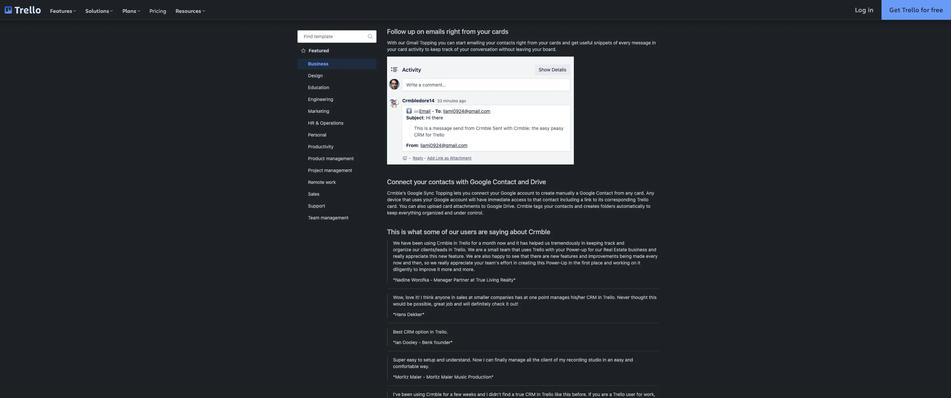 Task type: locate. For each thing, give the bounding box(es) containing it.
can inside crmble's google sync topping lets you connect your google account  to create manually a google contact from any card. any device that uses your google account will have immediate access to that contact including a link to its corresponding trello card. you can also upload card attachments to google drive. crmble tags your contacts and creates folders automatically to keep everything organized and under control.
[[408, 204, 416, 209]]

connect
[[387, 178, 412, 186]]

every right made
[[646, 254, 658, 259]]

0 horizontal spatial on
[[417, 28, 424, 35]]

google up connect
[[470, 178, 491, 186]]

1 vertical spatial card.
[[387, 204, 398, 209]]

you right lets
[[463, 191, 471, 196]]

0 horizontal spatial contacts
[[429, 178, 455, 186]]

1 horizontal spatial easy
[[614, 358, 624, 363]]

in
[[868, 5, 874, 14], [652, 40, 656, 45], [454, 241, 458, 246], [582, 241, 585, 246], [449, 247, 453, 253], [514, 260, 517, 266], [569, 260, 573, 266], [452, 295, 455, 301], [598, 295, 602, 301], [430, 330, 434, 335], [603, 358, 607, 363], [537, 392, 541, 398]]

0 vertical spatial every
[[619, 40, 631, 45]]

activity
[[409, 46, 424, 52]]

keeping
[[587, 241, 603, 246]]

can left start
[[447, 40, 455, 45]]

improve
[[419, 267, 436, 273]]

1 horizontal spatial trello.
[[454, 247, 467, 253]]

card right upload
[[443, 204, 452, 209]]

conversation
[[471, 46, 498, 52]]

we down this is what some of our users are saying about crmble
[[468, 247, 475, 253]]

in inside i've been using crmble for a few weeks and i didn't find a true crm in trello like this before. if you are a trello user for work,
[[537, 392, 541, 398]]

hr
[[308, 120, 315, 126]]

you inside i've been using crmble for a few weeks and i didn't find a true crm in trello like this before. if you are a trello user for work,
[[593, 392, 600, 398]]

production*
[[468, 375, 494, 380]]

0 horizontal spatial maier
[[410, 375, 422, 380]]

2 horizontal spatial crm
[[587, 295, 597, 301]]

easy up comfortable
[[407, 358, 417, 363]]

also inside crmble's google sync topping lets you connect your google account  to create manually a google contact from any card. any device that uses your google account will have immediate access to that contact including a link to its corresponding trello card. you can also upload card attachments to google drive. crmble tags your contacts and creates folders automatically to keep everything organized and under control.
[[417, 204, 426, 209]]

recording
[[567, 358, 587, 363]]

uses inside crmble's google sync topping lets you connect your google account  to create manually a google contact from any card. any device that uses your google account will have immediate access to that contact including a link to its corresponding trello card. you can also upload card attachments to google drive. crmble tags your contacts and creates folders automatically to keep everything organized and under control.
[[412, 197, 422, 203]]

1 vertical spatial crm
[[404, 330, 414, 335]]

0 horizontal spatial new
[[439, 254, 447, 259]]

1 vertical spatial really
[[438, 260, 449, 266]]

0 horizontal spatial really
[[393, 254, 405, 259]]

0 horizontal spatial right
[[447, 28, 460, 35]]

every inside we have been using crmble in trello for a month now and it has helped us tremendously in keeping track and organize our clients/leads in trello. we are a small team that uses trello with your power-up for our real estate business and really appreciate this new feature. we are also happy to see that there are new features and improvements being made every now and then, so we really appreciate your team's effort in creating this power-up in the first place and working on it diligently to improve it more and more.
[[646, 254, 658, 259]]

1 horizontal spatial keep
[[431, 46, 441, 52]]

2 vertical spatial -
[[423, 375, 425, 380]]

right inside with our gmail topping you can start emailing your contacts right from your cards and get useful snippets of every message in your card activity to keep track of your conversation without leaving your board.
[[517, 40, 526, 45]]

0 vertical spatial have
[[477, 197, 487, 203]]

keep inside with our gmail topping you can start emailing your contacts right from your cards and get useful snippets of every message in your card activity to keep track of your conversation without leaving your board.
[[431, 46, 441, 52]]

1 vertical spatial power-
[[546, 260, 561, 266]]

manager
[[434, 278, 453, 283]]

if
[[589, 392, 592, 398]]

engineering link
[[298, 94, 377, 105]]

you
[[438, 40, 446, 45], [463, 191, 471, 196], [593, 392, 600, 398]]

be
[[407, 302, 412, 307]]

have inside we have been using crmble in trello for a month now and it has helped us tremendously in keeping track and organize our clients/leads in trello. we are a small team that uses trello with your power-up for our real estate business and really appreciate this new feature. we are also happy to see that there are new features and improvements being made every now and then, so we really appreciate your team's effort in creating this power-up in the first place and working on it diligently to improve it more and more.
[[401, 241, 411, 246]]

an
[[608, 358, 613, 363]]

made
[[633, 254, 645, 259]]

1 horizontal spatial from
[[528, 40, 538, 45]]

1 horizontal spatial crm
[[526, 392, 536, 398]]

2 vertical spatial can
[[486, 358, 494, 363]]

- right worofka on the bottom left of the page
[[430, 278, 433, 283]]

0 vertical spatial uses
[[412, 197, 422, 203]]

1 horizontal spatial card
[[443, 204, 452, 209]]

maier down way.
[[410, 375, 422, 380]]

*nadine
[[393, 278, 410, 283]]

keep down the device
[[387, 210, 398, 216]]

we right the 'feature.'
[[466, 254, 473, 259]]

point
[[539, 295, 549, 301]]

from inside with our gmail topping you can start emailing your contacts right from your cards and get useful snippets of every message in your card activity to keep track of your conversation without leaving your board.
[[528, 40, 538, 45]]

topping for account
[[436, 191, 453, 196]]

has left helped
[[521, 241, 528, 246]]

trello. inside we have been using crmble in trello for a month now and it has helped us tremendously in keeping track and organize our clients/leads in trello. we are a small team that uses trello with your power-up for our real estate business and really appreciate this new feature. we are also happy to see that there are new features and improvements being made every now and then, so we really appreciate your team's effort in creating this power-up in the first place and working on it diligently to improve it more and more.
[[454, 247, 467, 253]]

didn't
[[489, 392, 501, 398]]

find
[[304, 34, 313, 39]]

0 horizontal spatial card
[[398, 46, 407, 52]]

1 vertical spatial will
[[463, 302, 470, 307]]

1 horizontal spatial every
[[646, 254, 658, 259]]

trello image
[[5, 6, 41, 14], [5, 6, 41, 14]]

us
[[545, 241, 550, 246]]

0 vertical spatial i
[[421, 295, 422, 301]]

0 horizontal spatial from
[[462, 28, 476, 35]]

1 horizontal spatial you
[[463, 191, 471, 196]]

0 horizontal spatial cards
[[492, 28, 509, 35]]

so
[[424, 260, 430, 266]]

contacts down the including
[[555, 204, 574, 209]]

0 vertical spatial been
[[413, 241, 423, 246]]

card down gmail
[[398, 46, 407, 52]]

the right all
[[533, 358, 540, 363]]

a right the find
[[512, 392, 515, 398]]

crm inside wow, love it! i think anyone in sales at smaller companies has at one point manages his/her crm in trello. never thought this would be possible, great job and will definitely check it out!
[[587, 295, 597, 301]]

2 vertical spatial contacts
[[555, 204, 574, 209]]

0 vertical spatial now
[[497, 241, 506, 246]]

2 horizontal spatial contacts
[[555, 204, 574, 209]]

been down the what
[[413, 241, 423, 246]]

the inside super easy to setup and understand. now i can finally manage all the client of my recording studio in an easy and comfortable way.
[[533, 358, 540, 363]]

right up start
[[447, 28, 460, 35]]

gmail
[[407, 40, 419, 45]]

every
[[619, 40, 631, 45], [646, 254, 658, 259]]

product management
[[308, 156, 354, 162]]

1 horizontal spatial contacts
[[497, 40, 515, 45]]

0 horizontal spatial you
[[438, 40, 446, 45]]

1 horizontal spatial have
[[477, 197, 487, 203]]

team's
[[485, 260, 499, 266]]

at right sales
[[469, 295, 473, 301]]

0 vertical spatial card.
[[635, 191, 645, 196]]

of inside super easy to setup and understand. now i can finally manage all the client of my recording studio in an easy and comfortable way.
[[554, 358, 558, 363]]

2 horizontal spatial from
[[615, 191, 625, 196]]

access
[[512, 197, 527, 203]]

useful
[[580, 40, 593, 45]]

*moritz
[[393, 375, 409, 380]]

new down clients/leads
[[439, 254, 447, 259]]

0 vertical spatial from
[[462, 28, 476, 35]]

1 vertical spatial track
[[605, 241, 616, 246]]

1 horizontal spatial cards
[[550, 40, 561, 45]]

0 vertical spatial has
[[521, 241, 528, 246]]

wow,
[[393, 295, 404, 301]]

- left benk
[[419, 340, 421, 346]]

1 vertical spatial also
[[482, 254, 491, 259]]

power- up features
[[567, 247, 582, 253]]

to up control.
[[482, 204, 486, 209]]

topping inside crmble's google sync topping lets you connect your google account  to create manually a google contact from any card. any device that uses your google account will have immediate access to that contact including a link to its corresponding trello card. you can also upload card attachments to google drive. crmble tags your contacts and creates folders automatically to keep everything organized and under control.
[[436, 191, 453, 196]]

user
[[626, 392, 636, 398]]

account
[[517, 191, 535, 196], [450, 197, 468, 203]]

topping inside with our gmail topping you can start emailing your contacts right from your cards and get useful snippets of every message in your card activity to keep track of your conversation without leaving your board.
[[420, 40, 437, 45]]

up inside we have been using crmble in trello for a month now and it has helped us tremendously in keeping track and organize our clients/leads in trello. we are a small team that uses trello with your power-up for our real estate business and really appreciate this new feature. we are also happy to see that there are new features and improvements being made every now and then, so we really appreciate your team's effort in creating this power-up in the first place and working on it diligently to improve it more and more.
[[582, 247, 587, 253]]

uses inside we have been using crmble in trello for a month now and it has helped us tremendously in keeping track and organize our clients/leads in trello. we are a small team that uses trello with your power-up for our real estate business and really appreciate this new feature. we are also happy to see that there are new features and improvements being made every now and then, so we really appreciate your team's effort in creating this power-up in the first place and working on it diligently to improve it more and more.
[[522, 247, 532, 253]]

0 vertical spatial topping
[[420, 40, 437, 45]]

been right 'i've'
[[402, 392, 413, 398]]

uses up the there
[[522, 247, 532, 253]]

1 vertical spatial cards
[[550, 40, 561, 45]]

benk
[[422, 340, 433, 346]]

small
[[488, 247, 499, 253]]

hr & operations link
[[298, 118, 377, 129]]

1 horizontal spatial with
[[546, 247, 555, 253]]

1 horizontal spatial can
[[447, 40, 455, 45]]

1 easy from the left
[[407, 358, 417, 363]]

contacts up 'without' at right top
[[497, 40, 515, 45]]

0 horizontal spatial have
[[401, 241, 411, 246]]

his/her
[[571, 295, 586, 301]]

0 horizontal spatial power-
[[546, 260, 561, 266]]

- for worofka
[[430, 278, 433, 283]]

1 horizontal spatial the
[[574, 260, 581, 266]]

get
[[572, 40, 579, 45]]

it left more
[[437, 267, 440, 273]]

1 horizontal spatial power-
[[567, 247, 582, 253]]

will inside crmble's google sync topping lets you connect your google account  to create manually a google contact from any card. any device that uses your google account will have immediate access to that contact including a link to its corresponding trello card. you can also upload card attachments to google drive. crmble tags your contacts and creates folders automatically to keep everything organized and under control.
[[469, 197, 476, 203]]

business link
[[298, 59, 377, 69]]

0 horizontal spatial trello.
[[435, 330, 448, 335]]

0 horizontal spatial track
[[442, 46, 453, 52]]

really
[[393, 254, 405, 259], [438, 260, 449, 266]]

power- down features
[[546, 260, 561, 266]]

can inside super easy to setup and understand. now i can finally manage all the client of my recording studio in an easy and comfortable way.
[[486, 358, 494, 363]]

1 vertical spatial uses
[[522, 247, 532, 253]]

get trello for free
[[890, 5, 944, 14]]

now
[[473, 358, 482, 363]]

1 vertical spatial contact
[[596, 191, 613, 196]]

1 horizontal spatial now
[[497, 241, 506, 246]]

get
[[890, 5, 901, 14]]

pricing
[[149, 7, 166, 14]]

0 horizontal spatial easy
[[407, 358, 417, 363]]

on up gmail
[[417, 28, 424, 35]]

2 horizontal spatial -
[[430, 278, 433, 283]]

upload
[[427, 204, 442, 209]]

true
[[476, 278, 485, 283]]

more.
[[463, 267, 475, 273]]

0 horizontal spatial card.
[[387, 204, 398, 209]]

a
[[576, 191, 579, 196], [581, 197, 583, 203], [479, 241, 481, 246], [484, 247, 487, 253], [450, 392, 453, 398], [512, 392, 515, 398], [610, 392, 612, 398]]

0 vertical spatial on
[[417, 28, 424, 35]]

uses
[[412, 197, 422, 203], [522, 247, 532, 253]]

on down made
[[631, 260, 637, 266]]

any
[[626, 191, 633, 196]]

of left the my at the right bottom
[[554, 358, 558, 363]]

to up way.
[[418, 358, 422, 363]]

also up team's
[[482, 254, 491, 259]]

has inside wow, love it! i think anyone in sales at smaller companies has at one point manages his/her crm in trello. never thought this would be possible, great job and will definitely check it out!
[[515, 295, 523, 301]]

your up the immediate
[[490, 191, 500, 196]]

0 vertical spatial contacts
[[497, 40, 515, 45]]

crmble up clients/leads
[[437, 241, 453, 246]]

0 horizontal spatial every
[[619, 40, 631, 45]]

before.
[[572, 392, 587, 398]]

using right 'i've'
[[414, 392, 425, 398]]

crmble inside we have been using crmble in trello for a month now and it has helped us tremendously in keeping track and organize our clients/leads in trello. we are a small team that uses trello with your power-up for our real estate business and really appreciate this new feature. we are also happy to see that there are new features and improvements being made every now and then, so we really appreciate your team's effort in creating this power-up in the first place and working on it diligently to improve it more and more.
[[437, 241, 453, 246]]

0 vertical spatial up
[[408, 28, 415, 35]]

engineering
[[308, 97, 333, 102]]

that up creating
[[521, 254, 529, 259]]

google up upload
[[434, 197, 449, 203]]

maier left music
[[441, 375, 453, 380]]

crmble's google sync topping lets you connect your google account  to create manually a google contact from any card. any device that uses your google account will have immediate access to that contact including a link to its corresponding trello card. you can also upload card attachments to google drive. crmble tags your contacts and creates folders automatically to keep everything organized and under control.
[[387, 191, 655, 216]]

0 vertical spatial also
[[417, 204, 426, 209]]

now up diligently
[[393, 260, 402, 266]]

0 vertical spatial keep
[[431, 46, 441, 52]]

have down connect
[[477, 197, 487, 203]]

account down lets
[[450, 197, 468, 203]]

0 horizontal spatial crm
[[404, 330, 414, 335]]

1 vertical spatial i
[[484, 358, 485, 363]]

0 vertical spatial will
[[469, 197, 476, 203]]

1 horizontal spatial account
[[517, 191, 535, 196]]

topping down the emails at top
[[420, 40, 437, 45]]

2 vertical spatial trello.
[[435, 330, 448, 335]]

up down keeping
[[582, 247, 587, 253]]

will up attachments
[[469, 197, 476, 203]]

i
[[421, 295, 422, 301], [484, 358, 485, 363], [487, 392, 488, 398]]

1 vertical spatial on
[[631, 260, 637, 266]]

google down the immediate
[[487, 204, 502, 209]]

crmble down access
[[517, 204, 533, 209]]

personal
[[308, 132, 327, 138]]

in inside with our gmail topping you can start emailing your contacts right from your cards and get useful snippets of every message in your card activity to keep track of your conversation without leaving your board.
[[652, 40, 656, 45]]

resources button
[[171, 0, 210, 20]]

immediate
[[488, 197, 510, 203]]

1 vertical spatial can
[[408, 204, 416, 209]]

keep
[[431, 46, 441, 52], [387, 210, 398, 216]]

really up more
[[438, 260, 449, 266]]

are right the there
[[543, 254, 550, 259]]

we up organize
[[393, 241, 400, 246]]

1 vertical spatial management
[[324, 168, 352, 173]]

leaving
[[516, 46, 531, 52]]

1 horizontal spatial -
[[423, 375, 425, 380]]

0 horizontal spatial -
[[419, 340, 421, 346]]

1 horizontal spatial on
[[631, 260, 637, 266]]

from up emailing
[[462, 28, 476, 35]]

also left upload
[[417, 204, 426, 209]]

with
[[456, 178, 469, 186], [546, 247, 555, 253]]

your
[[477, 28, 491, 35], [486, 40, 496, 45], [539, 40, 548, 45], [387, 46, 397, 52], [460, 46, 469, 52], [533, 46, 542, 52], [414, 178, 427, 186], [490, 191, 500, 196], [423, 197, 433, 203], [544, 204, 554, 209], [556, 247, 565, 253], [474, 260, 484, 266]]

the inside we have been using crmble in trello for a month now and it has helped us tremendously in keeping track and organize our clients/leads in trello. we are a small team that uses trello with your power-up for our real estate business and really appreciate this new feature. we are also happy to see that there are new features and improvements being made every now and then, so we really appreciate your team's effort in creating this power-up in the first place and working on it diligently to improve it more and more.
[[574, 260, 581, 266]]

1 horizontal spatial uses
[[522, 247, 532, 253]]

setup
[[424, 358, 436, 363]]

1 vertical spatial trello.
[[603, 295, 616, 301]]

and right business
[[649, 247, 657, 253]]

job
[[446, 302, 453, 307]]

card inside with our gmail topping you can start emailing your contacts right from your cards and get useful snippets of every message in your card activity to keep track of your conversation without leaving your board.
[[398, 46, 407, 52]]

card inside crmble's google sync topping lets you connect your google account  to create manually a google contact from any card. any device that uses your google account will have immediate access to that contact including a link to its corresponding trello card. you can also upload card attachments to google drive. crmble tags your contacts and creates folders automatically to keep everything organized and under control.
[[443, 204, 452, 209]]

track inside we have been using crmble in trello for a month now and it has helped us tremendously in keeping track and organize our clients/leads in trello. we are a small team that uses trello with your power-up for our real estate business and really appreciate this new feature. we are also happy to see that there are new features and improvements being made every now and then, so we really appreciate your team's effort in creating this power-up in the first place and working on it diligently to improve it more and more.
[[605, 241, 616, 246]]

also
[[417, 204, 426, 209], [482, 254, 491, 259]]

one
[[529, 295, 537, 301]]

design
[[308, 73, 323, 78]]

can left finally
[[486, 358, 494, 363]]

see
[[512, 254, 520, 259]]

2 easy from the left
[[614, 358, 624, 363]]

and right setup
[[437, 358, 445, 363]]

every left 'message'
[[619, 40, 631, 45]]

cards up 'without' at right top
[[492, 28, 509, 35]]

up up gmail
[[408, 28, 415, 35]]

crm right his/her on the right
[[587, 295, 597, 301]]

1 horizontal spatial track
[[605, 241, 616, 246]]

have inside crmble's google sync topping lets you connect your google account  to create manually a google contact from any card. any device that uses your google account will have immediate access to that contact including a link to its corresponding trello card. you can also upload card attachments to google drive. crmble tags your contacts and creates folders automatically to keep everything organized and under control.
[[477, 197, 487, 203]]

connect your contacts with google contact and drive
[[387, 178, 546, 186]]

1 vertical spatial with
[[546, 247, 555, 253]]

resources
[[176, 7, 201, 15]]

0 vertical spatial crm
[[587, 295, 597, 301]]

can up everything
[[408, 204, 416, 209]]

2 horizontal spatial can
[[486, 358, 494, 363]]

2 vertical spatial from
[[615, 191, 625, 196]]

2 vertical spatial management
[[321, 215, 349, 221]]

trello inside crmble's google sync topping lets you connect your google account  to create manually a google contact from any card. any device that uses your google account will have immediate access to that contact including a link to its corresponding trello card. you can also upload card attachments to google drive. crmble tags your contacts and creates folders automatically to keep everything organized and under control.
[[637, 197, 649, 203]]

trello down the 'any' in the top of the page
[[637, 197, 649, 203]]

new left features
[[551, 254, 560, 259]]

to right activity
[[425, 46, 430, 52]]

to left its
[[593, 197, 597, 203]]

moritz
[[427, 375, 440, 380]]

plans button
[[118, 0, 145, 20]]

2 vertical spatial you
[[593, 392, 600, 398]]

0 vertical spatial the
[[574, 260, 581, 266]]

work,
[[644, 392, 656, 398]]

now
[[497, 241, 506, 246], [393, 260, 402, 266]]

really down organize
[[393, 254, 405, 259]]

remote work link
[[298, 177, 377, 188]]

0 vertical spatial right
[[447, 28, 460, 35]]

lets
[[454, 191, 462, 196]]

*ian
[[393, 340, 402, 346]]

track down follow up on emails right from your cards
[[442, 46, 453, 52]]

are inside i've been using crmble for a few weeks and i didn't find a true crm in trello like this before. if you are a trello user for work,
[[602, 392, 608, 398]]

trello. inside wow, love it! i think anyone in sales at smaller companies has at one point manages his/her crm in trello. never thought this would be possible, great job and will definitely check it out!
[[603, 295, 616, 301]]

we
[[393, 241, 400, 246], [468, 247, 475, 253], [466, 254, 473, 259]]

&
[[316, 120, 319, 126]]

using
[[424, 241, 436, 246], [414, 392, 425, 398]]

up
[[408, 28, 415, 35], [582, 247, 587, 253]]

this right the like
[[563, 392, 571, 398]]

for left few
[[443, 392, 449, 398]]

trello
[[903, 5, 920, 14], [637, 197, 649, 203], [459, 241, 470, 246], [533, 247, 545, 253], [542, 392, 554, 398], [613, 392, 625, 398]]

1 vertical spatial using
[[414, 392, 425, 398]]

with up lets
[[456, 178, 469, 186]]

and left the "get"
[[563, 40, 571, 45]]

0 vertical spatial with
[[456, 178, 469, 186]]

everything
[[399, 210, 421, 216]]

0 horizontal spatial account
[[450, 197, 468, 203]]

been
[[413, 241, 423, 246], [402, 392, 413, 398]]

corresponding
[[605, 197, 636, 203]]

and right weeks
[[478, 392, 486, 398]]

account up access
[[517, 191, 535, 196]]

using inside we have been using crmble in trello for a month now and it has helped us tremendously in keeping track and organize our clients/leads in trello. we are a small team that uses trello with your power-up for our real estate business and really appreciate this new feature. we are also happy to see that there are new features and improvements being made every now and then, so we really appreciate your team's effort in creating this power-up in the first place and working on it diligently to improve it more and more.
[[424, 241, 436, 246]]

you inside crmble's google sync topping lets you connect your google account  to create manually a google contact from any card. any device that uses your google account will have immediate access to that contact including a link to its corresponding trello card. you can also upload card attachments to google drive. crmble tags your contacts and creates folders automatically to keep everything organized and under control.
[[463, 191, 471, 196]]

a up the including
[[576, 191, 579, 196]]



Task type: describe. For each thing, give the bounding box(es) containing it.
1 vertical spatial account
[[450, 197, 468, 203]]

crmble up helped
[[529, 228, 551, 236]]

manages
[[551, 295, 570, 301]]

with our gmail topping you can start emailing your contacts right from your cards and get useful snippets of every message in your card activity to keep track of your conversation without leaving your board.
[[387, 40, 656, 52]]

for down this is what some of our users are saying about crmble
[[472, 241, 478, 246]]

would
[[393, 302, 406, 307]]

0 horizontal spatial appreciate
[[406, 254, 428, 259]]

can inside with our gmail topping you can start emailing your contacts right from your cards and get useful snippets of every message in your card activity to keep track of your conversation without leaving your board.
[[447, 40, 455, 45]]

your left board.
[[533, 46, 542, 52]]

management for team management
[[321, 215, 349, 221]]

been inside i've been using crmble for a few weeks and i didn't find a true crm in trello like this before. if you are a trello user for work,
[[402, 392, 413, 398]]

and down the improvements
[[604, 260, 612, 266]]

trello left user
[[613, 392, 625, 398]]

tremendously
[[551, 241, 580, 246]]

and left under in the bottom left of the page
[[445, 210, 453, 216]]

google left sync
[[407, 191, 423, 196]]

contact inside crmble's google sync topping lets you connect your google account  to create manually a google contact from any card. any device that uses your google account will have immediate access to that contact including a link to its corresponding trello card. you can also upload card attachments to google drive. crmble tags your contacts and creates folders automatically to keep everything organized and under control.
[[596, 191, 613, 196]]

founder*
[[434, 340, 453, 346]]

this is what some of our users are saying about crmble
[[387, 228, 551, 236]]

more
[[441, 267, 452, 273]]

it down about
[[517, 241, 519, 246]]

business
[[629, 247, 647, 253]]

this inside i've been using crmble for a few weeks and i didn't find a true crm in trello like this before. if you are a trello user for work,
[[563, 392, 571, 398]]

you
[[399, 204, 407, 209]]

1 horizontal spatial appreciate
[[451, 260, 473, 266]]

0 vertical spatial really
[[393, 254, 405, 259]]

trello right 'get'
[[903, 5, 920, 14]]

contacts inside crmble's google sync topping lets you connect your google account  to create manually a google contact from any card. any device that uses your google account will have immediate access to that contact including a link to its corresponding trello card. you can also upload card attachments to google drive. crmble tags your contacts and creates folders automatically to keep everything organized and under control.
[[555, 204, 574, 209]]

anyone
[[435, 295, 450, 301]]

free
[[932, 5, 944, 14]]

0 vertical spatial cards
[[492, 28, 509, 35]]

remote
[[308, 180, 324, 185]]

support
[[308, 203, 325, 209]]

education
[[308, 85, 329, 90]]

your down tremendously
[[556, 247, 565, 253]]

comfortable
[[393, 364, 419, 370]]

your down sync
[[423, 197, 433, 203]]

has inside we have been using crmble in trello for a month now and it has helped us tremendously in keeping track and organize our clients/leads in trello. we are a small team that uses trello with your power-up for our real estate business and really appreciate this new feature. we are also happy to see that there are new features and improvements being made every now and then, so we really appreciate your team's effort in creating this power-up in the first place and working on it diligently to improve it more and more.
[[521, 241, 528, 246]]

is
[[401, 228, 406, 236]]

i've been using crmble for a few weeks and i didn't find a true crm in trello like this before. if you are a trello user for work,
[[393, 392, 656, 399]]

are up more.
[[474, 254, 481, 259]]

drive
[[531, 178, 546, 186]]

2 new from the left
[[551, 254, 560, 259]]

sales
[[457, 295, 468, 301]]

crm inside i've been using crmble for a few weeks and i didn't find a true crm in trello like this before. if you are a trello user for work,
[[526, 392, 536, 398]]

to inside super easy to setup and understand. now i can finally manage all the client of my recording studio in an easy and comfortable way.
[[418, 358, 422, 363]]

helped
[[529, 241, 544, 246]]

this inside wow, love it! i think anyone in sales at smaller companies has at one point manages his/her crm in trello. never thought this would be possible, great job and will definitely check it out!
[[649, 295, 657, 301]]

1 vertical spatial we
[[468, 247, 475, 253]]

with inside we have been using crmble in trello for a month now and it has helped us tremendously in keeping track and organize our clients/leads in trello. we are a small team that uses trello with your power-up for our real estate business and really appreciate this new feature. we are also happy to see that there are new features and improvements being made every now and then, so we really appreciate your team's effort in creating this power-up in the first place and working on it diligently to improve it more and more.
[[546, 247, 555, 253]]

option
[[415, 330, 429, 335]]

google up the immediate
[[501, 191, 516, 196]]

and up estate
[[617, 241, 625, 246]]

template
[[314, 34, 333, 39]]

manage
[[509, 358, 526, 363]]

i inside i've been using crmble for a few weeks and i didn't find a true crm in trello like this before. if you are a trello user for work,
[[487, 392, 488, 398]]

0 horizontal spatial up
[[408, 28, 415, 35]]

team
[[308, 215, 320, 221]]

follow
[[387, 28, 406, 35]]

estate
[[614, 247, 627, 253]]

crmble inside crmble's google sync topping lets you connect your google account  to create manually a google contact from any card. any device that uses your google account will have immediate access to that contact including a link to its corresponding trello card. you can also upload card attachments to google drive. crmble tags your contacts and creates folders automatically to keep everything organized and under control.
[[517, 204, 533, 209]]

- for dooley
[[419, 340, 421, 346]]

to up effort
[[507, 254, 511, 259]]

management for product management
[[326, 156, 354, 162]]

sync
[[424, 191, 434, 196]]

wow, love it! i think anyone in sales at smaller companies has at one point manages his/her crm in trello. never thought this would be possible, great job and will definitely check it out!
[[393, 295, 657, 307]]

it down made
[[638, 260, 641, 266]]

in inside super easy to setup and understand. now i can finally manage all the client of my recording studio in an easy and comfortable way.
[[603, 358, 607, 363]]

project
[[308, 168, 323, 173]]

for down keeping
[[588, 247, 594, 253]]

to inside with our gmail topping you can start emailing your contacts right from your cards and get useful snippets of every message in your card activity to keep track of your conversation without leaving your board.
[[425, 46, 430, 52]]

0 vertical spatial power-
[[567, 247, 582, 253]]

your down contact
[[544, 204, 554, 209]]

our down keeping
[[595, 247, 603, 253]]

this up we at the left
[[430, 254, 437, 259]]

client
[[541, 358, 553, 363]]

i inside wow, love it! i think anyone in sales at smaller companies has at one point manages his/her crm in trello. never thought this would be possible, great job and will definitely check it out!
[[421, 295, 422, 301]]

and right more
[[454, 267, 462, 273]]

education link
[[298, 82, 377, 93]]

super easy to setup and understand. now i can finally manage all the client of my recording studio in an easy and comfortable way.
[[393, 358, 633, 370]]

cards inside with our gmail topping you can start emailing your contacts right from your cards and get useful snippets of every message in your card activity to keep track of your conversation without leaving your board.
[[550, 40, 561, 45]]

log
[[855, 5, 867, 14]]

creating
[[519, 260, 536, 266]]

being
[[620, 254, 632, 259]]

of down start
[[454, 46, 459, 52]]

including
[[560, 197, 580, 203]]

our left users
[[449, 228, 459, 236]]

your down with
[[387, 46, 397, 52]]

1 horizontal spatial really
[[438, 260, 449, 266]]

a left user
[[610, 392, 612, 398]]

*nadine worofka - manager partner at true living realty*
[[393, 278, 516, 283]]

our up then,
[[413, 247, 420, 253]]

our inside with our gmail topping you can start emailing your contacts right from your cards and get useful snippets of every message in your card activity to keep track of your conversation without leaving your board.
[[398, 40, 405, 45]]

0 vertical spatial contact
[[493, 178, 517, 186]]

for right user
[[637, 392, 643, 398]]

project management
[[308, 168, 352, 173]]

attachments
[[454, 204, 480, 209]]

at left true
[[471, 278, 475, 283]]

emailing
[[467, 40, 485, 45]]

and down the including
[[575, 204, 583, 209]]

0 vertical spatial we
[[393, 241, 400, 246]]

crmble inside i've been using crmble for a few weeks and i didn't find a true crm in trello like this before. if you are a trello user for work,
[[427, 392, 442, 398]]

are up month
[[478, 228, 488, 236]]

from inside crmble's google sync topping lets you connect your google account  to create manually a google contact from any card. any device that uses your google account will have immediate access to that contact including a link to its corresponding trello card. you can also upload card attachments to google drive. crmble tags your contacts and creates folders automatically to keep everything organized and under control.
[[615, 191, 625, 196]]

place
[[591, 260, 603, 266]]

plans
[[122, 7, 136, 15]]

and inside i've been using crmble for a few weeks and i didn't find a true crm in trello like this before. if you are a trello user for work,
[[478, 392, 486, 398]]

on inside we have been using crmble in trello for a month now and it has helped us tremendously in keeping track and organize our clients/leads in trello. we are a small team that uses trello with your power-up for our real estate business and really appreciate this new feature. we are also happy to see that there are new features and improvements being made every now and then, so we really appreciate your team's effort in creating this power-up in the first place and working on it diligently to improve it more and more.
[[631, 260, 637, 266]]

- for maier
[[423, 375, 425, 380]]

your up conversation
[[486, 40, 496, 45]]

2 vertical spatial we
[[466, 254, 473, 259]]

create
[[541, 191, 555, 196]]

a down month
[[484, 247, 487, 253]]

to left the "create"
[[536, 191, 540, 196]]

your down start
[[460, 46, 469, 52]]

in inside 'link'
[[868, 5, 874, 14]]

users
[[461, 228, 477, 236]]

*ian dooley - benk founder*
[[393, 340, 453, 346]]

your up board.
[[539, 40, 548, 45]]

dooley
[[403, 340, 418, 346]]

that up tags
[[533, 197, 542, 203]]

and up team at the bottom right
[[507, 241, 515, 246]]

that up see
[[512, 247, 520, 253]]

and inside wow, love it! i think anyone in sales at smaller companies has at one point manages his/her crm in trello. never thought this would be possible, great job and will definitely check it out!
[[454, 302, 462, 307]]

real
[[604, 247, 613, 253]]

Find template field
[[298, 30, 377, 43]]

1 new from the left
[[439, 254, 447, 259]]

team management link
[[298, 213, 377, 223]]

like
[[555, 392, 562, 398]]

google up link
[[580, 191, 595, 196]]

companies
[[491, 295, 514, 301]]

trello left the like
[[542, 392, 554, 398]]

and right an
[[625, 358, 633, 363]]

partner
[[454, 278, 469, 283]]

also inside we have been using crmble in trello for a month now and it has helped us tremendously in keeping track and organize our clients/leads in trello. we are a small team that uses trello with your power-up for our real estate business and really appreciate this new feature. we are also happy to see that there are new features and improvements being made every now and then, so we really appreciate your team's effort in creating this power-up in the first place and working on it diligently to improve it more and more.
[[482, 254, 491, 259]]

at left 'one'
[[524, 295, 528, 301]]

with
[[387, 40, 397, 45]]

i inside super easy to setup and understand. now i can finally manage all the client of my recording studio in an easy and comfortable way.
[[484, 358, 485, 363]]

understand.
[[446, 358, 472, 363]]

*hans dekker*
[[393, 312, 425, 318]]

smaller
[[474, 295, 490, 301]]

this down the there
[[537, 260, 545, 266]]

there
[[531, 254, 542, 259]]

keep inside crmble's google sync topping lets you connect your google account  to create manually a google contact from any card. any device that uses your google account will have immediate access to that contact including a link to its corresponding trello card. you can also upload card attachments to google drive. crmble tags your contacts and creates folders automatically to keep everything organized and under control.
[[387, 210, 398, 216]]

a left few
[[450, 392, 453, 398]]

productivity link
[[298, 142, 377, 152]]

great
[[434, 302, 445, 307]]

start
[[456, 40, 466, 45]]

think
[[423, 295, 434, 301]]

for left free
[[921, 5, 930, 14]]

are down month
[[476, 247, 483, 253]]

of right snippets
[[614, 40, 618, 45]]

topping for to
[[420, 40, 437, 45]]

0 horizontal spatial now
[[393, 260, 402, 266]]

and up first
[[580, 254, 587, 259]]

1 maier from the left
[[410, 375, 422, 380]]

few
[[454, 392, 462, 398]]

your up more.
[[474, 260, 484, 266]]

contacts inside with our gmail topping you can start emailing your contacts right from your cards and get useful snippets of every message in your card activity to keep track of your conversation without leaving your board.
[[497, 40, 515, 45]]

of right some
[[442, 228, 448, 236]]

2 maier from the left
[[441, 375, 453, 380]]

using inside i've been using crmble for a few weeks and i didn't find a true crm in trello like this before. if you are a trello user for work,
[[414, 392, 425, 398]]

to down then,
[[414, 267, 418, 273]]

that up you
[[403, 197, 411, 203]]

creates
[[584, 204, 600, 209]]

a left link
[[581, 197, 583, 203]]

link
[[585, 197, 592, 203]]

every inside with our gmail topping you can start emailing your contacts right from your cards and get useful snippets of every message in your card activity to keep track of your conversation without leaving your board.
[[619, 40, 631, 45]]

remote work
[[308, 180, 336, 185]]

check
[[492, 302, 505, 307]]

super
[[393, 358, 406, 363]]

you inside with our gmail topping you can start emailing your contacts right from your cards and get useful snippets of every message in your card activity to keep track of your conversation without leaving your board.
[[438, 40, 446, 45]]

find template
[[304, 34, 333, 39]]

management for project management
[[324, 168, 352, 173]]

and inside with our gmail topping you can start emailing your contacts right from your cards and get useful snippets of every message in your card activity to keep track of your conversation without leaving your board.
[[563, 40, 571, 45]]

trello down users
[[459, 241, 470, 246]]

trello down helped
[[533, 247, 545, 253]]

*moritz maier - moritz maier music production*
[[393, 375, 494, 380]]

1 horizontal spatial card.
[[635, 191, 645, 196]]

0 horizontal spatial with
[[456, 178, 469, 186]]

been inside we have been using crmble in trello for a month now and it has helped us tremendously in keeping track and organize our clients/leads in trello. we are a small team that uses trello with your power-up for our real estate business and really appreciate this new feature. we are also happy to see that there are new features and improvements being made every now and then, so we really appreciate your team's effort in creating this power-up in the first place and working on it diligently to improve it more and more.
[[413, 241, 423, 246]]

and up diligently
[[403, 260, 411, 266]]

all
[[527, 358, 532, 363]]

some
[[424, 228, 440, 236]]

0 vertical spatial account
[[517, 191, 535, 196]]

weeks
[[463, 392, 476, 398]]

without
[[499, 46, 515, 52]]

first
[[582, 260, 590, 266]]

way.
[[420, 364, 429, 370]]

to down the 'any' in the top of the page
[[646, 204, 651, 209]]

to right access
[[528, 197, 532, 203]]

and left drive
[[518, 178, 529, 186]]

product management link
[[298, 154, 377, 164]]

your up emailing
[[477, 28, 491, 35]]

your up sync
[[414, 178, 427, 186]]

studio
[[589, 358, 602, 363]]

a left month
[[479, 241, 481, 246]]

operations
[[320, 120, 344, 126]]

will inside wow, love it! i think anyone in sales at smaller companies has at one point manages his/her crm in trello. never thought this would be possible, great job and will definitely check it out!
[[463, 302, 470, 307]]

under
[[454, 210, 466, 216]]

finally
[[495, 358, 507, 363]]

it inside wow, love it! i think anyone in sales at smaller companies has at one point manages his/her crm in trello. never thought this would be possible, great job and will definitely check it out!
[[506, 302, 509, 307]]

track inside with our gmail topping you can start emailing your contacts right from your cards and get useful snippets of every message in your card activity to keep track of your conversation without leaving your board.
[[442, 46, 453, 52]]

1 vertical spatial contacts
[[429, 178, 455, 186]]

message
[[632, 40, 651, 45]]

crmble's
[[387, 191, 406, 196]]



Task type: vqa. For each thing, say whether or not it's contained in the screenshot.
The Star Or Unstar Board icon
no



